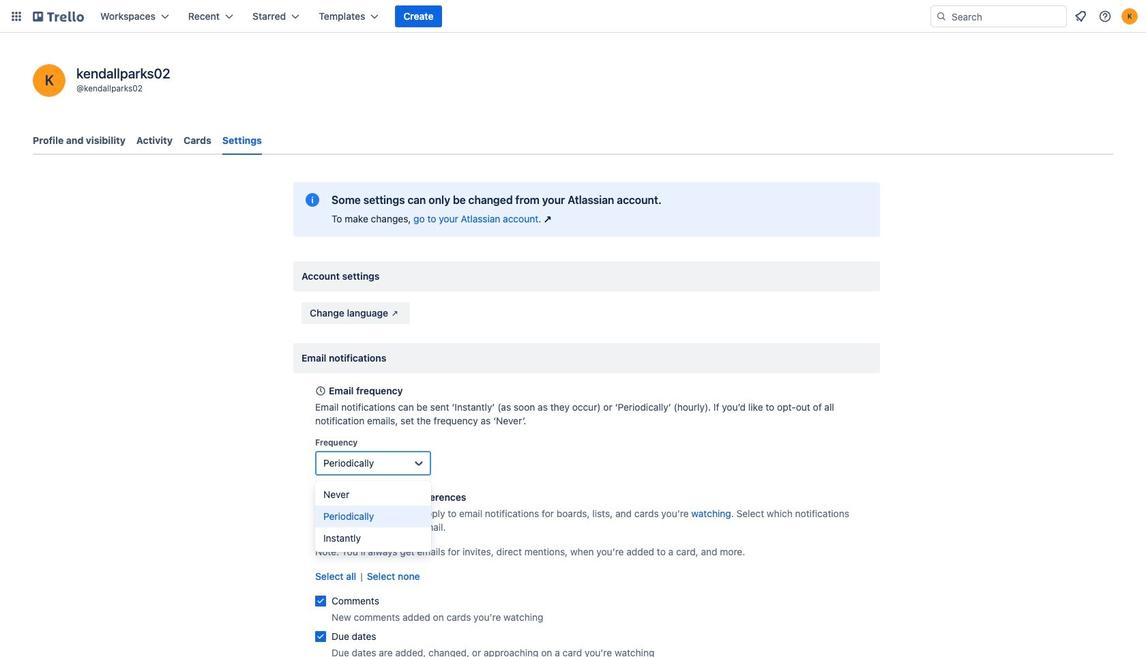 Task type: describe. For each thing, give the bounding box(es) containing it.
1 horizontal spatial kendallparks02 (kendallparks02) image
[[1122, 8, 1139, 25]]

0 horizontal spatial kendallparks02 (kendallparks02) image
[[33, 64, 66, 97]]

sm image
[[388, 307, 402, 320]]

Search field
[[948, 6, 1067, 27]]

0 notifications image
[[1073, 8, 1089, 25]]

back to home image
[[33, 5, 84, 27]]



Task type: locate. For each thing, give the bounding box(es) containing it.
primary element
[[0, 0, 1147, 33]]

open information menu image
[[1099, 10, 1113, 23]]

kendallparks02 (kendallparks02) image down back to home image on the left top
[[33, 64, 66, 97]]

kendallparks02 (kendallparks02) image
[[1122, 8, 1139, 25], [33, 64, 66, 97]]

0 vertical spatial kendallparks02 (kendallparks02) image
[[1122, 8, 1139, 25]]

kendallparks02 (kendallparks02) image right open information menu image
[[1122, 8, 1139, 25]]

switch to… image
[[10, 10, 23, 23]]

1 vertical spatial kendallparks02 (kendallparks02) image
[[33, 64, 66, 97]]

search image
[[937, 11, 948, 22]]



Task type: vqa. For each thing, say whether or not it's contained in the screenshot.
bottom "card"
no



